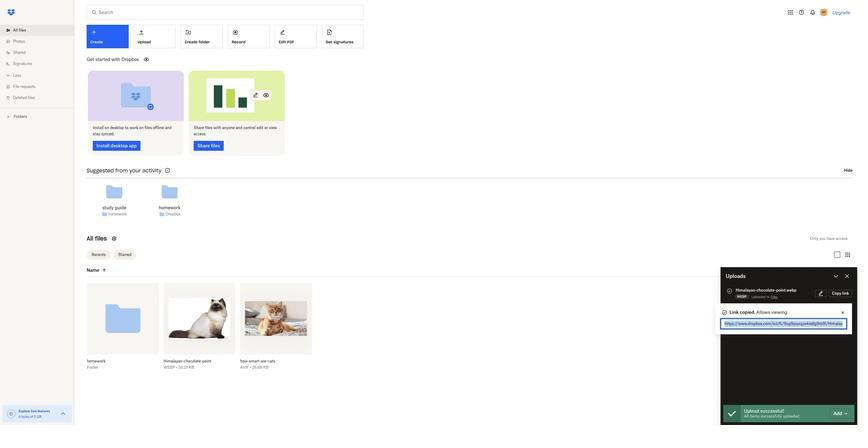 Task type: vqa. For each thing, say whether or not it's contained in the screenshot.
PAGE 1 OF 1
no



Task type: describe. For each thing, give the bounding box(es) containing it.
uploads
[[726, 273, 746, 279]]

folder
[[199, 40, 210, 44]]

2 copy link button from the top
[[829, 308, 853, 315]]

50.21
[[178, 365, 188, 370]]

you
[[820, 236, 826, 241]]

himalayan-chocolate-point.webp
[[736, 288, 797, 293]]

with for files
[[214, 125, 221, 130]]

create folder button
[[181, 25, 223, 48]]

file, himalayan-chocolate-point.webp row
[[164, 283, 235, 374]]

all inside list item
[[13, 28, 18, 33]]

install on desktop to work on files offline and stay synced.
[[93, 125, 172, 136]]

access.
[[194, 131, 207, 136]]

kb inside how-smart-are-cats avif • 26.66 kb
[[263, 365, 269, 370]]

explore free features 0 bytes of 2 gb
[[19, 409, 50, 419]]

uploaded to files for chocolate-
[[752, 295, 778, 299]]

file
[[13, 84, 19, 89]]

deleted
[[13, 95, 27, 100]]

are- for cats
[[261, 359, 268, 364]]

upload
[[745, 408, 760, 414]]

suggested
[[87, 167, 114, 174]]

free
[[31, 409, 37, 413]]

less image
[[5, 72, 11, 79]]

successfully
[[761, 414, 783, 419]]

link
[[730, 310, 739, 315]]

starred
[[118, 252, 132, 257]]

and inside install on desktop to work on files offline and stay synced.
[[165, 125, 172, 130]]

files for are-
[[769, 313, 776, 317]]

file requests
[[13, 84, 36, 89]]

all inside upload successful! all items successfully uploaded
[[745, 414, 749, 419]]

to for himalayan-chocolate-point.webp
[[767, 295, 770, 299]]

smart- for cats.avif
[[745, 306, 758, 311]]

started
[[95, 57, 110, 62]]

edit
[[279, 40, 286, 44]]

pdf
[[287, 40, 294, 44]]

uploaded for smart-
[[750, 313, 764, 317]]

explore
[[19, 409, 30, 413]]

name
[[87, 268, 99, 273]]

point
[[203, 359, 212, 364]]

webp inside uploads alert
[[737, 295, 747, 298]]

signatures
[[13, 61, 32, 66]]

gb
[[37, 415, 42, 419]]

how-smart-are-cats button
[[240, 359, 298, 364]]

requests
[[20, 84, 36, 89]]

0 vertical spatial dropbox
[[122, 57, 139, 62]]

access
[[836, 236, 848, 241]]

photos link
[[5, 36, 74, 47]]

upgrade
[[833, 10, 851, 15]]

all files inside list item
[[13, 28, 26, 33]]

copied.
[[740, 310, 756, 315]]

folder
[[87, 365, 98, 370]]

upload complete image for how-smart-are-cats.avif
[[726, 306, 734, 313]]

avif inside uploads alert
[[737, 313, 745, 317]]

1 horizontal spatial homework
[[108, 212, 127, 216]]

desktop
[[110, 125, 124, 130]]

webp inside himalayan-chocolate-point webp • 50.21 kb
[[164, 365, 175, 370]]

how- for how-smart-are-cats avif • 26.66 kb
[[240, 359, 249, 364]]

of
[[30, 415, 33, 419]]

recents button
[[87, 250, 111, 260]]

homework inside row
[[87, 359, 106, 364]]

to inside install on desktop to work on files offline and stay synced.
[[125, 125, 129, 130]]

1 on from the left
[[105, 125, 109, 130]]

edit pdf button
[[275, 25, 317, 48]]

work
[[130, 125, 138, 130]]

suggested from your activity
[[87, 167, 162, 174]]

file requests link
[[5, 81, 74, 92]]

folders
[[14, 114, 27, 119]]

upload complete image for himalayan-chocolate-point.webp
[[726, 287, 734, 295]]

homework folder
[[87, 359, 106, 370]]

recents
[[92, 252, 106, 257]]

• inside himalayan-chocolate-point webp • 50.21 kb
[[176, 365, 177, 370]]

features
[[38, 409, 50, 413]]

cats
[[268, 359, 275, 364]]

avif inside how-smart-are-cats avif • 26.66 kb
[[240, 365, 249, 370]]

2 copy link from the top
[[833, 309, 850, 314]]

share files with anyone and control edit or view access.
[[194, 125, 277, 136]]

files right deleted
[[28, 95, 35, 100]]

and inside share files with anyone and control edit or view access.
[[236, 125, 242, 130]]

2 copy from the top
[[833, 309, 842, 314]]

successful!
[[761, 408, 785, 414]]

share
[[194, 125, 204, 130]]

link copied. allows viewing.
[[730, 310, 789, 315]]

point.webp
[[777, 288, 797, 293]]

upload successful! all items successfully uploaded
[[745, 408, 800, 419]]

himalayan- for himalayan-chocolate-point.webp
[[736, 288, 757, 293]]

shared
[[13, 50, 26, 55]]

get signatures button
[[322, 25, 364, 48]]

deleted files link
[[5, 92, 74, 103]]

files up recents
[[95, 235, 107, 242]]

viewing.
[[772, 310, 789, 315]]

all files list item
[[0, 25, 74, 36]]

deleted files
[[13, 95, 35, 100]]

only
[[811, 236, 819, 241]]

record
[[232, 40, 246, 44]]

folders button
[[0, 112, 74, 121]]

signatures link
[[5, 58, 74, 69]]

homework button
[[87, 359, 145, 364]]

anyone
[[222, 125, 235, 130]]

photos
[[13, 39, 25, 44]]

have
[[827, 236, 835, 241]]

install
[[93, 125, 104, 130]]

starred button
[[113, 250, 136, 260]]

1 copy link from the top
[[833, 291, 850, 296]]

get signatures
[[326, 40, 354, 44]]



Task type: locate. For each thing, give the bounding box(es) containing it.
smart- inside uploads alert
[[745, 306, 758, 311]]

1 horizontal spatial chocolate-
[[757, 288, 777, 293]]

files down himalayan-chocolate-point.webp
[[771, 295, 778, 299]]

chocolate- inside himalayan-chocolate-point webp • 50.21 kb
[[184, 359, 203, 364]]

chocolate- for point
[[184, 359, 203, 364]]

0 vertical spatial homework
[[159, 205, 181, 210]]

smart-
[[745, 306, 758, 311], [249, 359, 261, 364]]

0 horizontal spatial kb
[[189, 365, 194, 370]]

stay
[[93, 131, 100, 136]]

1 vertical spatial upload complete image
[[726, 306, 734, 313]]

0 vertical spatial upload complete image
[[726, 287, 734, 295]]

2 and from the left
[[236, 125, 242, 130]]

kb down the himalayan-chocolate-point button
[[189, 365, 194, 370]]

files up photos
[[19, 28, 26, 33]]

himalayan- down uploads on the right bottom of page
[[736, 288, 757, 293]]

are-
[[758, 306, 765, 311], [261, 359, 268, 364]]

how-smart-are-cats.avif
[[736, 306, 780, 311]]

your
[[129, 167, 141, 174]]

1 vertical spatial himalayan-
[[164, 359, 184, 364]]

create
[[185, 40, 198, 44]]

study
[[102, 205, 114, 210]]

webp up copied.
[[737, 295, 747, 298]]

0 vertical spatial link
[[843, 291, 850, 296]]

files link down himalayan-chocolate-point.webp
[[771, 294, 778, 300]]

0 vertical spatial with
[[111, 57, 120, 62]]

signatures
[[334, 40, 354, 44]]

1 copy from the top
[[833, 291, 842, 296]]

• left 50.21
[[176, 365, 177, 370]]

uploaded to files down himalayan-chocolate-point.webp
[[752, 295, 778, 299]]

dropbox image
[[5, 6, 17, 19]]

1 vertical spatial copy
[[833, 309, 842, 314]]

with
[[111, 57, 120, 62], [214, 125, 221, 130]]

1 horizontal spatial all
[[87, 235, 93, 242]]

0 horizontal spatial with
[[111, 57, 120, 62]]

1 horizontal spatial webp
[[737, 295, 747, 298]]

0 horizontal spatial smart-
[[249, 359, 261, 364]]

0 vertical spatial chocolate-
[[757, 288, 777, 293]]

files
[[19, 28, 26, 33], [28, 95, 35, 100], [145, 125, 152, 130], [205, 125, 213, 130], [95, 235, 107, 242]]

chocolate- up 50.21
[[184, 359, 203, 364]]

1 horizontal spatial how-
[[736, 306, 745, 311]]

uploaded to files for smart-
[[750, 313, 776, 317]]

are- up 26.66
[[261, 359, 268, 364]]

dropbox link
[[166, 211, 181, 217]]

upload complete status
[[724, 405, 741, 423]]

1 horizontal spatial all files
[[87, 235, 107, 242]]

files link for are-
[[769, 312, 776, 318]]

uploaded down how-smart-are-cats.avif
[[750, 313, 764, 317]]

himalayan- up 50.21
[[164, 359, 184, 364]]

cats.avif
[[765, 306, 780, 311]]

list
[[0, 21, 74, 108]]

1 horizontal spatial dropbox
[[166, 212, 181, 216]]

are- inside uploads alert
[[758, 306, 765, 311]]

homework link down "guide"
[[108, 211, 127, 217]]

avif left 26.66
[[240, 365, 249, 370]]

0 vertical spatial to
[[125, 125, 129, 130]]

1 vertical spatial with
[[214, 125, 221, 130]]

study guide link
[[102, 204, 126, 211]]

get left started
[[87, 57, 94, 62]]

smart- up 26.66
[[249, 359, 261, 364]]

• inside how-smart-are-cats avif • 26.66 kb
[[250, 365, 251, 370]]

record button
[[228, 25, 270, 48]]

how- for how-smart-are-cats.avif
[[736, 306, 745, 311]]

synced.
[[101, 131, 114, 136]]

uploaded
[[752, 295, 766, 299], [750, 313, 764, 317]]

control
[[243, 125, 256, 130]]

get left signatures
[[326, 40, 333, 44]]

quota usage element
[[6, 409, 16, 419]]

0 horizontal spatial homework
[[87, 359, 106, 364]]

chocolate-
[[757, 288, 777, 293], [184, 359, 203, 364]]

1 horizontal spatial with
[[214, 125, 221, 130]]

chocolate- up cats.avif
[[757, 288, 777, 293]]

1 upload complete image from the top
[[726, 287, 734, 295]]

webp
[[737, 295, 747, 298], [164, 365, 175, 370]]

1 vertical spatial get
[[87, 57, 94, 62]]

1 vertical spatial homework link
[[108, 211, 127, 217]]

files link down cats.avif
[[769, 312, 776, 318]]

0 vertical spatial homework link
[[159, 204, 181, 211]]

2 horizontal spatial homework
[[159, 205, 181, 210]]

1 vertical spatial copy link button
[[829, 308, 853, 315]]

2 vertical spatial homework
[[87, 359, 106, 364]]

kb inside himalayan-chocolate-point webp • 50.21 kb
[[189, 365, 194, 370]]

guide
[[115, 205, 126, 210]]

1 vertical spatial files
[[769, 313, 776, 317]]

with for started
[[111, 57, 120, 62]]

1 horizontal spatial get
[[326, 40, 333, 44]]

uploaded to files
[[752, 295, 778, 299], [750, 313, 776, 317]]

all up recents
[[87, 235, 93, 242]]

kb down how-smart-are-cats button
[[263, 365, 269, 370]]

on up 'synced.' at left
[[105, 125, 109, 130]]

offline
[[153, 125, 164, 130]]

files link
[[771, 294, 778, 300], [769, 312, 776, 318]]

smart- right link
[[745, 306, 758, 311]]

chocolate- inside uploads alert
[[757, 288, 777, 293]]

all files
[[13, 28, 26, 33], [87, 235, 107, 242]]

0 horizontal spatial dropbox
[[122, 57, 139, 62]]

2 upload complete image from the top
[[726, 306, 734, 313]]

1 vertical spatial avif
[[240, 365, 249, 370]]

1 vertical spatial files link
[[769, 312, 776, 318]]

1 vertical spatial all
[[87, 235, 93, 242]]

files link for point.webp
[[771, 294, 778, 300]]

1 horizontal spatial and
[[236, 125, 242, 130]]

1 horizontal spatial homework link
[[159, 204, 181, 211]]

name button
[[87, 267, 139, 274]]

upload complete image down uploads on the right bottom of page
[[726, 287, 734, 295]]

0
[[19, 415, 21, 419]]

himalayan- inside himalayan-chocolate-point webp • 50.21 kb
[[164, 359, 184, 364]]

Link for copy link click text field
[[725, 320, 843, 327]]

2 vertical spatial to
[[765, 313, 768, 317]]

edit
[[257, 125, 264, 130]]

1 vertical spatial smart-
[[249, 359, 261, 364]]

with left anyone
[[214, 125, 221, 130]]

files inside install on desktop to work on files offline and stay synced.
[[145, 125, 152, 130]]

0 horizontal spatial on
[[105, 125, 109, 130]]

0 horizontal spatial homework link
[[108, 211, 127, 217]]

get started with dropbox
[[87, 57, 139, 62]]

copy
[[833, 291, 842, 296], [833, 309, 842, 314]]

homework link up the dropbox link
[[159, 204, 181, 211]]

0 horizontal spatial avif
[[240, 365, 249, 370]]

are- right copied.
[[758, 306, 765, 311]]

shared link
[[5, 47, 74, 58]]

1 vertical spatial link
[[843, 309, 850, 314]]

files inside share files with anyone and control edit or view access.
[[205, 125, 213, 130]]

how- inside how-smart-are-cats avif • 26.66 kb
[[240, 359, 249, 364]]

how- left the 'allows'
[[736, 306, 745, 311]]

1 horizontal spatial avif
[[737, 313, 745, 317]]

smart- inside how-smart-are-cats avif • 26.66 kb
[[249, 359, 261, 364]]

himalayan-chocolate-point webp • 50.21 kb
[[164, 359, 212, 370]]

smart- for cats
[[249, 359, 261, 364]]

1 vertical spatial all files
[[87, 235, 107, 242]]

with inside share files with anyone and control edit or view access.
[[214, 125, 221, 130]]

files right the share
[[205, 125, 213, 130]]

0 horizontal spatial chocolate-
[[184, 359, 203, 364]]

0 horizontal spatial all files
[[13, 28, 26, 33]]

on
[[105, 125, 109, 130], [139, 125, 144, 130]]

avif down how-smart-are-cats.avif
[[737, 313, 745, 317]]

get
[[326, 40, 333, 44], [87, 57, 94, 62]]

all files up recents
[[87, 235, 107, 242]]

1 horizontal spatial himalayan-
[[736, 288, 757, 293]]

1 horizontal spatial •
[[250, 365, 251, 370]]

uploaded for chocolate-
[[752, 295, 766, 299]]

how- inside uploads alert
[[736, 306, 745, 311]]

1 copy link button from the top
[[829, 290, 853, 297]]

all files link
[[5, 25, 74, 36]]

how-smart-are-cats avif • 26.66 kb
[[240, 359, 275, 370]]

uploaded down himalayan-chocolate-point.webp
[[752, 295, 766, 299]]

1 vertical spatial dropbox
[[166, 212, 181, 216]]

2 vertical spatial all
[[745, 414, 749, 419]]

0 horizontal spatial webp
[[164, 365, 175, 370]]

all up photos
[[13, 28, 18, 33]]

less
[[13, 73, 21, 78]]

uploaded
[[784, 414, 800, 419]]

0 horizontal spatial •
[[176, 365, 177, 370]]

allows
[[757, 310, 771, 315]]

activity
[[143, 167, 162, 174]]

view
[[269, 125, 277, 130]]

0 vertical spatial copy link button
[[829, 290, 853, 297]]

2 link from the top
[[843, 309, 850, 314]]

0 horizontal spatial how-
[[240, 359, 249, 364]]

1 vertical spatial uploaded
[[750, 313, 764, 317]]

1 • from the left
[[176, 365, 177, 370]]

0 vertical spatial all files
[[13, 28, 26, 33]]

None field
[[0, 0, 48, 7]]

0 vertical spatial copy link
[[833, 291, 850, 296]]

0 horizontal spatial and
[[165, 125, 172, 130]]

0 vertical spatial avif
[[737, 313, 745, 317]]

0 vertical spatial himalayan-
[[736, 288, 757, 293]]

create folder
[[185, 40, 210, 44]]

1 vertical spatial webp
[[164, 365, 175, 370]]

chocolate- for point.webp
[[757, 288, 777, 293]]

0 vertical spatial get
[[326, 40, 333, 44]]

0 horizontal spatial are-
[[261, 359, 268, 364]]

file, how-smart-are-cats.avif row
[[240, 283, 312, 374]]

1 kb from the left
[[189, 365, 194, 370]]

homework up folder
[[87, 359, 106, 364]]

26.66
[[252, 365, 262, 370]]

how- left cats
[[240, 359, 249, 364]]

and
[[165, 125, 172, 130], [236, 125, 242, 130]]

and right the offline at the left
[[165, 125, 172, 130]]

2 • from the left
[[250, 365, 251, 370]]

with right started
[[111, 57, 120, 62]]

1 and from the left
[[165, 125, 172, 130]]

1 horizontal spatial smart-
[[745, 306, 758, 311]]

study guide
[[102, 205, 126, 210]]

0 vertical spatial webp
[[737, 295, 747, 298]]

0 vertical spatial files link
[[771, 294, 778, 300]]

all down upload
[[745, 414, 749, 419]]

0 vertical spatial uploaded to files
[[752, 295, 778, 299]]

1 vertical spatial to
[[767, 295, 770, 299]]

0 vertical spatial smart-
[[745, 306, 758, 311]]

2 kb from the left
[[263, 365, 269, 370]]

homework up the dropbox link
[[159, 205, 181, 210]]

2 horizontal spatial all
[[745, 414, 749, 419]]

•
[[176, 365, 177, 370], [250, 365, 251, 370]]

upload complete image
[[726, 287, 734, 295], [726, 306, 734, 313]]

all files up photos
[[13, 28, 26, 33]]

1 link from the top
[[843, 291, 850, 296]]

files left the offline at the left
[[145, 125, 152, 130]]

dropbox
[[122, 57, 139, 62], [166, 212, 181, 216]]

files for point.webp
[[771, 295, 778, 299]]

are- for cats.avif
[[758, 306, 765, 311]]

1 horizontal spatial on
[[139, 125, 144, 130]]

himalayan- inside uploads alert
[[736, 288, 757, 293]]

and left control
[[236, 125, 242, 130]]

0 vertical spatial files
[[771, 295, 778, 299]]

upload complete image left copied.
[[726, 306, 734, 313]]

0 vertical spatial how-
[[736, 306, 745, 311]]

folder, homework row
[[87, 283, 159, 374]]

how-
[[736, 306, 745, 311], [240, 359, 249, 364]]

himalayan-chocolate-point button
[[164, 359, 222, 364]]

are- inside how-smart-are-cats avif • 26.66 kb
[[261, 359, 268, 364]]

only you have access
[[811, 236, 848, 241]]

get for get signatures
[[326, 40, 333, 44]]

2 on from the left
[[139, 125, 144, 130]]

to left work
[[125, 125, 129, 130]]

1 vertical spatial copy link
[[833, 309, 850, 314]]

0 horizontal spatial himalayan-
[[164, 359, 184, 364]]

0 vertical spatial uploaded
[[752, 295, 766, 299]]

from
[[115, 167, 128, 174]]

to down himalayan-chocolate-point.webp
[[767, 295, 770, 299]]

list containing all files
[[0, 21, 74, 108]]

1 vertical spatial homework
[[108, 212, 127, 216]]

get for get started with dropbox
[[87, 57, 94, 62]]

1 vertical spatial are-
[[261, 359, 268, 364]]

0 horizontal spatial get
[[87, 57, 94, 62]]

1 vertical spatial how-
[[240, 359, 249, 364]]

himalayan- for himalayan-chocolate-point webp • 50.21 kb
[[164, 359, 184, 364]]

2
[[34, 415, 36, 419]]

1 vertical spatial chocolate-
[[184, 359, 203, 364]]

1 horizontal spatial are-
[[758, 306, 765, 311]]

homework down "guide"
[[108, 212, 127, 216]]

homework link
[[159, 204, 181, 211], [108, 211, 127, 217]]

0 horizontal spatial all
[[13, 28, 18, 33]]

uploads alert
[[721, 267, 858, 425]]

uploaded to files down how-smart-are-cats.avif
[[750, 313, 776, 317]]

1 horizontal spatial kb
[[263, 365, 269, 370]]

1 vertical spatial uploaded to files
[[750, 313, 776, 317]]

files down cats.avif
[[769, 313, 776, 317]]

0 vertical spatial copy
[[833, 291, 842, 296]]

0 vertical spatial are-
[[758, 306, 765, 311]]

on right work
[[139, 125, 144, 130]]

files inside list item
[[19, 28, 26, 33]]

to for how-smart-are-cats.avif
[[765, 313, 768, 317]]

kb
[[189, 365, 194, 370], [263, 365, 269, 370]]

or
[[265, 125, 268, 130]]

edit pdf
[[279, 40, 294, 44]]

bytes
[[21, 415, 29, 419]]

webp left 50.21
[[164, 365, 175, 370]]

get inside get signatures button
[[326, 40, 333, 44]]

• left 26.66
[[250, 365, 251, 370]]

to down cats.avif
[[765, 313, 768, 317]]

0 vertical spatial all
[[13, 28, 18, 33]]



